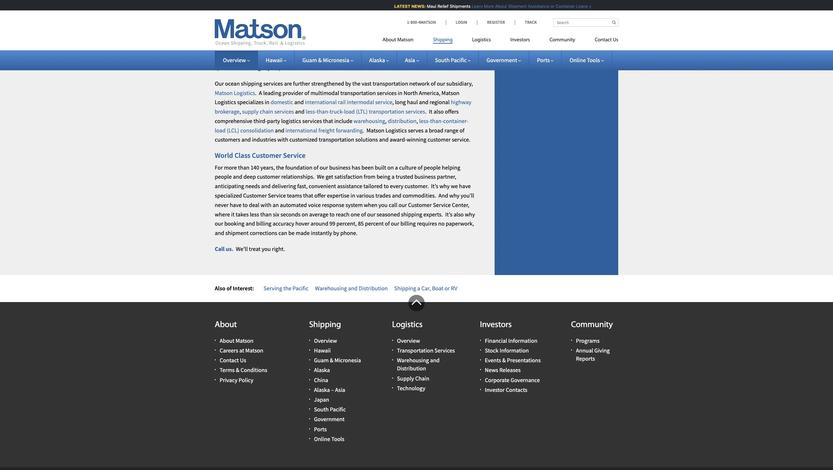 Task type: describe. For each thing, give the bounding box(es) containing it.
community link
[[540, 34, 585, 48]]

serving the pacific link
[[264, 284, 309, 292]]

overview link for shipping
[[314, 337, 337, 344]]

an
[[273, 201, 279, 209]]

1 vertical spatial business
[[415, 173, 436, 181]]

0 horizontal spatial in
[[265, 98, 270, 106]]

search image
[[612, 20, 616, 24]]

never
[[215, 201, 229, 209]]

of inside our ocean shipping services are further strengthened by the vast transportation network of our subsidiary, matson logistics
[[431, 80, 436, 87]]

services inside .  it also offers comprehensive third-party logistics services that include
[[302, 117, 322, 125]]

alaska link for "asia" link
[[369, 56, 389, 64]]

for
[[215, 164, 223, 171]]

1 horizontal spatial online tools link
[[570, 56, 604, 64]]

presentations
[[507, 357, 541, 364]]

matson inside top menu navigation
[[397, 37, 414, 43]]

shipping inside footer
[[309, 321, 341, 329]]

terms & conditions link
[[220, 366, 267, 374]]

offers
[[445, 108, 459, 115]]

2 vertical spatial why
[[465, 211, 475, 218]]

& inside financial information stock information events & presentations news releases corporate governance investor contacts
[[502, 357, 506, 364]]

guam & micronesia
[[302, 56, 350, 64]]

0 vertical spatial information
[[508, 337, 538, 344]]

our up get
[[320, 164, 328, 171]]

from
[[364, 173, 376, 181]]

distribution inside overview transportation services warehousing and distribution supply chain technology
[[397, 365, 426, 372]]

terms
[[220, 366, 235, 374]]

1 vertical spatial why
[[449, 192, 460, 199]]

network
[[409, 80, 430, 87]]

services down the domestic
[[274, 108, 294, 115]]

1 vertical spatial alaska
[[314, 366, 330, 374]]

1 vertical spatial information
[[500, 347, 529, 354]]

news releases link
[[485, 366, 521, 374]]

relationships.
[[281, 173, 315, 181]]

call
[[215, 245, 225, 253]]

requires
[[417, 220, 437, 227]]

hawaii inside overview hawaii guam & micronesia alaska china alaska – asia japan south pacific government ports online tools
[[314, 347, 331, 354]]

service
[[375, 98, 393, 106]]

0 vertical spatial south
[[435, 56, 450, 64]]

0 vertical spatial international
[[305, 98, 337, 106]]

2 vertical spatial to
[[330, 211, 335, 218]]

1 horizontal spatial contact us link
[[585, 34, 619, 48]]

& up strengthened at the left top of page
[[318, 56, 322, 64]]

south inside overview hawaii guam & micronesia alaska china alaska – asia japan south pacific government ports online tools
[[314, 406, 329, 413]]

specialized
[[215, 192, 242, 199]]

reports
[[576, 355, 595, 362]]

and international freight forwarding
[[274, 127, 363, 134]]

800-
[[411, 20, 419, 25]]

transportation up warehousing , distribution ,
[[369, 108, 404, 115]]

blue matson logo with ocean, shipping, truck, rail and logistics written beneath it. image
[[215, 19, 306, 46]]

1-
[[407, 20, 411, 25]]

domestic and international rail intermodal service , long haul and regional
[[271, 98, 451, 106]]

0 horizontal spatial south pacific link
[[314, 406, 346, 413]]

matson up at
[[236, 337, 254, 344]]

1 vertical spatial you
[[262, 245, 271, 253]]

2 vertical spatial the
[[283, 284, 291, 292]]

load inside less-than-container- load (lcl) consolidation
[[215, 127, 226, 134]]

about matson link for shipping link
[[383, 34, 423, 48]]

alaska link for china link
[[314, 366, 330, 374]]

1 vertical spatial shipping
[[394, 284, 416, 292]]

community inside top menu navigation
[[550, 37, 575, 43]]

investors link
[[501, 34, 540, 48]]

investors inside top menu navigation
[[511, 37, 530, 43]]

0 horizontal spatial government link
[[314, 416, 345, 423]]

built
[[375, 164, 386, 171]]

1 vertical spatial international
[[286, 127, 317, 134]]

privacy policy link
[[220, 376, 253, 384]]

call
[[389, 201, 398, 209]]

, supply chain services and less-than-truck-load (ltl) transportation services
[[240, 108, 425, 115]]

0 vertical spatial warehousing
[[315, 284, 347, 292]]

1 billing from the left
[[256, 220, 272, 227]]

phone.
[[340, 229, 358, 237]]

asia inside overview hawaii guam & micronesia alaska china alaska – asia japan south pacific government ports online tools
[[335, 386, 345, 394]]

1 horizontal spatial government link
[[487, 56, 521, 64]]

services down haul
[[406, 108, 425, 115]]

0 horizontal spatial warehousing and distribution link
[[315, 284, 388, 292]]

1 vertical spatial to
[[243, 201, 248, 209]]

0 vertical spatial people
[[424, 164, 441, 171]]

service.
[[452, 136, 471, 143]]

party
[[267, 117, 280, 125]]

0 horizontal spatial people
[[215, 173, 232, 181]]

latest news: maui relief shipments learn more about shipment assistance or container loans >
[[391, 4, 588, 9]]

serving the pacific
[[264, 284, 309, 292]]

top menu navigation
[[383, 34, 619, 48]]

0 vertical spatial load
[[344, 108, 355, 115]]

by inside our ocean shipping services are further strengthened by the vast transportation network of our subsidiary, matson logistics
[[345, 80, 351, 87]]

and inside overview transportation services warehousing and distribution supply chain technology
[[430, 357, 440, 364]]

of right foundation
[[314, 164, 319, 171]]

1 horizontal spatial asia
[[405, 56, 415, 64]]

. for logistics
[[363, 127, 364, 134]]

about matson link for careers at matson link
[[220, 337, 254, 344]]

china
[[314, 376, 328, 384]]

a left car,
[[417, 284, 420, 292]]

transportation inside the .  matson logistics serves a broad range of customers and industries with customized transportation solutions and award-winning customer service.
[[319, 136, 354, 143]]

.  matson logistics serves a broad range of customers and industries with customized transportation solutions and award-winning customer service.
[[215, 127, 471, 143]]

0 vertical spatial guam
[[302, 56, 317, 64]]

container-
[[443, 117, 469, 125]]

. for leading
[[255, 89, 257, 97]]

matson inside our ocean shipping services are further strengthened by the vast transportation network of our subsidiary, matson logistics
[[215, 89, 233, 97]]

customer inside the .  matson logistics serves a broad range of customers and industries with customized transportation solutions and award-winning customer service.
[[428, 136, 451, 143]]

warehousing inside overview transportation services warehousing and distribution supply chain technology
[[397, 357, 429, 364]]

technology
[[397, 384, 426, 392]]

0 vertical spatial government
[[487, 56, 517, 64]]

1 horizontal spatial or
[[547, 4, 551, 9]]

transportation inside our ocean shipping services are further strengthened by the vast transportation network of our subsidiary, matson logistics
[[373, 80, 408, 87]]

less-than-container- load (lcl) consolidation link
[[215, 117, 469, 134]]

with inside the .  matson logistics serves a broad range of customers and industries with customized transportation solutions and award-winning customer service.
[[278, 136, 288, 143]]

guam & micronesia link for china link
[[314, 357, 361, 364]]

0 vertical spatial why
[[440, 182, 450, 190]]

deal
[[249, 201, 260, 209]]

highway brokerage link
[[215, 98, 472, 115]]

community inside footer
[[571, 321, 613, 329]]

giving
[[595, 347, 610, 354]]

in inside for more than 140 years, the foundation of our business has been built on a culture of people helping people and deep customer relationships.  we get satisfaction from being a trusted business partner, anticipating needs and delivering fast, convenient assistance tailored to every customer.  it's why we have specialized customer service teams that offer expertise in various trades and commodities.  and why you'll never have to deal with an automated voice response system when you call our customer service center, where it takes less than six seconds on average to reach one of our seasoned shipping experts.  it's also why our booking and billing accuracy hover around 99 percent, 85 percent of our billing requires no paperwork, and shipment corrections can be made instantly by phone.
[[351, 192, 355, 199]]

freight
[[319, 127, 335, 134]]

our down when
[[367, 211, 376, 218]]

north
[[404, 89, 418, 97]]

1 vertical spatial customer
[[243, 192, 267, 199]]

where
[[215, 211, 230, 218]]

2 vertical spatial customer
[[408, 201, 432, 209]]

programs
[[576, 337, 600, 344]]

careers at matson link
[[220, 347, 263, 354]]

further
[[293, 80, 310, 87]]

1 vertical spatial contact us link
[[220, 357, 246, 364]]

0 vertical spatial customer
[[252, 151, 282, 160]]

overview hawaii guam & micronesia alaska china alaska – asia japan south pacific government ports online tools
[[314, 337, 361, 443]]

system
[[346, 201, 363, 209]]

0 vertical spatial to
[[384, 182, 389, 190]]

no
[[438, 220, 445, 227]]

been
[[362, 164, 374, 171]]

customers
[[215, 136, 240, 143]]

transportation inside .  a leading provider of multimodal transportation services in north america, matson logistics specializes in
[[340, 89, 376, 97]]

1-800-4matson
[[407, 20, 436, 25]]

trades
[[376, 192, 391, 199]]

a left culture
[[395, 164, 398, 171]]

get
[[326, 173, 333, 181]]

0 horizontal spatial online tools link
[[314, 435, 345, 443]]

1 horizontal spatial tools
[[587, 56, 600, 64]]

, left supply
[[240, 108, 241, 115]]

include
[[334, 117, 353, 125]]

tailored
[[364, 182, 383, 190]]

overview for overview transportation services warehousing and distribution supply chain technology
[[397, 337, 420, 344]]

0 vertical spatial distribution
[[359, 284, 388, 292]]

matson right at
[[245, 347, 263, 354]]

foundation
[[285, 164, 313, 171]]

0 vertical spatial alaska
[[369, 56, 385, 64]]

warehousing and distribution link inside footer
[[397, 357, 440, 372]]

we
[[451, 182, 458, 190]]

more
[[224, 164, 237, 171]]

seconds
[[281, 211, 301, 218]]

logistics
[[281, 117, 301, 125]]

2 vertical spatial alaska
[[314, 386, 330, 394]]

percent,
[[337, 220, 357, 227]]

maui
[[423, 4, 433, 9]]

1 horizontal spatial south pacific link
[[435, 56, 471, 64]]

0 horizontal spatial hawaii
[[266, 56, 283, 64]]

than- inside less-than-container- load (lcl) consolidation
[[430, 117, 443, 125]]

ocean
[[225, 80, 240, 87]]

2 vertical spatial service
[[433, 201, 451, 209]]

4matson
[[419, 20, 436, 25]]

ports inside overview hawaii guam & micronesia alaska china alaska – asia japan south pacific government ports online tools
[[314, 425, 327, 433]]

our
[[215, 80, 224, 87]]

us inside about matson careers at matson contact us terms & conditions privacy policy
[[240, 357, 246, 364]]

haul
[[407, 98, 418, 106]]

are
[[284, 80, 292, 87]]

guam inside overview hawaii guam & micronesia alaska china alaska – asia japan south pacific government ports online tools
[[314, 357, 329, 364]]

register link
[[477, 20, 515, 25]]

offer
[[314, 192, 326, 199]]

0 vertical spatial than
[[238, 164, 249, 171]]

our down seasoned
[[391, 220, 399, 227]]

(lcl)
[[227, 127, 239, 134]]

news
[[485, 366, 498, 374]]

boat
[[432, 284, 444, 292]]

logistics link
[[463, 34, 501, 48]]

1 horizontal spatial on
[[388, 164, 394, 171]]

international freight forwarding link
[[286, 127, 363, 134]]

1 horizontal spatial ports link
[[537, 56, 554, 64]]

the inside our ocean shipping services are further strengthened by the vast transportation network of our subsidiary, matson logistics
[[352, 80, 361, 87]]

, left distribution
[[385, 117, 387, 125]]

industries
[[252, 136, 276, 143]]

0 vertical spatial than-
[[317, 108, 330, 115]]

0 vertical spatial micronesia
[[323, 56, 350, 64]]

warehousing link
[[354, 117, 385, 125]]

shipping inside top menu navigation
[[433, 37, 453, 43]]

commodities.
[[403, 192, 436, 199]]

our down the "where"
[[215, 220, 223, 227]]

0 vertical spatial online
[[570, 56, 586, 64]]

regional
[[430, 98, 450, 106]]

instantly
[[311, 229, 332, 237]]

1 vertical spatial ports link
[[314, 425, 327, 433]]

subsidiary,
[[447, 80, 473, 87]]

0 horizontal spatial pacific
[[293, 284, 309, 292]]

register
[[487, 20, 505, 25]]

china link
[[314, 376, 328, 384]]



Task type: vqa. For each thing, say whether or not it's contained in the screenshot.
Kwajelein image
no



Task type: locate. For each thing, give the bounding box(es) containing it.
logistics inside logistics link
[[472, 37, 491, 43]]

1 vertical spatial about matson link
[[220, 337, 254, 344]]

shipping
[[241, 80, 262, 87], [401, 211, 422, 218]]

0 horizontal spatial .
[[255, 89, 257, 97]]

& up privacy policy "link"
[[236, 366, 239, 374]]

leading
[[263, 89, 281, 97]]

south pacific link down japan link
[[314, 406, 346, 413]]

transportation up intermodal
[[340, 89, 376, 97]]

comprehensive
[[215, 117, 252, 125]]

1 horizontal spatial ports
[[537, 56, 550, 64]]

pacific inside overview hawaii guam & micronesia alaska china alaska – asia japan south pacific government ports online tools
[[330, 406, 346, 413]]

overview inside overview hawaii guam & micronesia alaska china alaska – asia japan south pacific government ports online tools
[[314, 337, 337, 344]]

logistics down register link
[[472, 37, 491, 43]]

ports link down community link
[[537, 56, 554, 64]]

about for about
[[215, 321, 237, 329]]

1 vertical spatial that
[[303, 192, 313, 199]]

our right call
[[399, 201, 407, 209]]

services inside .  a leading provider of multimodal transportation services in north america, matson logistics specializes in
[[377, 89, 397, 97]]

of right one
[[361, 211, 366, 218]]

1 vertical spatial investors
[[480, 321, 512, 329]]

1 vertical spatial community
[[571, 321, 613, 329]]

with inside for more than 140 years, the foundation of our business has been built on a culture of people helping people and deep customer relationships.  we get satisfaction from being a trusted business partner, anticipating needs and delivering fast, convenient assistance tailored to every customer.  it's why we have specialized customer service teams that offer expertise in various trades and commodities.  and why you'll never have to deal with an automated voice response system when you call our customer service center, where it takes less than six seconds on average to reach one of our seasoned shipping experts.  it's also why our booking and billing accuracy hover around 99 percent, 85 percent of our billing requires no paperwork, and shipment corrections can be made instantly by phone.
[[261, 201, 272, 209]]

0 horizontal spatial than-
[[317, 108, 330, 115]]

investors
[[511, 37, 530, 43], [480, 321, 512, 329]]

1 horizontal spatial about matson link
[[383, 34, 423, 48]]

news:
[[408, 4, 422, 9]]

pacific up subsidiary,
[[451, 56, 467, 64]]

1 vertical spatial service
[[268, 192, 286, 199]]

container
[[552, 4, 571, 9]]

contact inside about matson careers at matson contact us terms & conditions privacy policy
[[220, 357, 239, 364]]

. up specializes
[[255, 89, 257, 97]]

login link
[[446, 20, 477, 25]]

&
[[318, 56, 322, 64], [330, 357, 334, 364], [502, 357, 506, 364], [236, 366, 239, 374]]

services
[[263, 80, 283, 87], [377, 89, 397, 97], [274, 108, 294, 115], [406, 108, 425, 115], [302, 117, 322, 125]]

a inside the .  matson logistics serves a broad range of customers and industries with customized transportation solutions and award-winning customer service.
[[425, 127, 428, 134]]

hawaii link for the 'guam & micronesia' link for "asia" link
[[266, 56, 287, 64]]

people up partner,
[[424, 164, 441, 171]]

of up "service."
[[460, 127, 465, 134]]

0 horizontal spatial asia
[[335, 386, 345, 394]]

you inside for more than 140 years, the foundation of our business has been built on a culture of people helping people and deep customer relationships.  we get satisfaction from being a trusted business partner, anticipating needs and delivering fast, convenient assistance tailored to every customer.  it's why we have specialized customer service teams that offer expertise in various trades and commodities.  and why you'll never have to deal with an automated voice response system when you call our customer service center, where it takes less than six seconds on average to reach one of our seasoned shipping experts.  it's also why our booking and billing accuracy hover around 99 percent, 85 percent of our billing requires no paperwork, and shipment corrections can be made instantly by phone.
[[379, 201, 388, 209]]

average
[[309, 211, 329, 218]]

matson down 1-
[[397, 37, 414, 43]]

annual
[[576, 347, 593, 354]]

programs annual giving reports
[[576, 337, 610, 362]]

us up terms & conditions link
[[240, 357, 246, 364]]

0 vertical spatial on
[[388, 164, 394, 171]]

1 vertical spatial hawaii link
[[314, 347, 331, 354]]

matson logistics link
[[215, 89, 255, 97]]

less- up and international freight forwarding on the left top
[[306, 108, 317, 115]]

0 horizontal spatial less-
[[306, 108, 317, 115]]

0 horizontal spatial warehousing
[[315, 284, 347, 292]]

government down japan in the bottom left of the page
[[314, 416, 345, 423]]

releases
[[500, 366, 521, 374]]

strengthened
[[311, 80, 344, 87]]

overview link
[[223, 56, 250, 64], [314, 337, 337, 344], [397, 337, 420, 344]]

about for about matson careers at matson contact us terms & conditions privacy policy
[[220, 337, 235, 344]]

contact inside top menu navigation
[[595, 37, 612, 43]]

automated
[[280, 201, 307, 209]]

award-
[[390, 136, 407, 143]]

0 vertical spatial community
[[550, 37, 575, 43]]

our inside our ocean shipping services are further strengthened by the vast transportation network of our subsidiary, matson logistics
[[437, 80, 445, 87]]

guam & micronesia link up china
[[314, 357, 361, 364]]

matson down subsidiary,
[[442, 89, 460, 97]]

for more than 140 years, the foundation of our business has been built on a culture of people helping people and deep customer relationships.  we get satisfaction from being a trusted business partner, anticipating needs and delivering fast, convenient assistance tailored to every customer.  it's why we have specialized customer service teams that offer expertise in various trades and commodities.  and why you'll never have to deal with an automated voice response system when you call our customer service center, where it takes less than six seconds on average to reach one of our seasoned shipping experts.  it's also why our booking and billing accuracy hover around 99 percent, 85 percent of our billing requires no paperwork, and shipment corrections can be made instantly by phone.
[[215, 164, 475, 237]]

1 horizontal spatial warehousing and distribution link
[[397, 357, 440, 372]]

domestic link
[[271, 98, 293, 106]]

1 vertical spatial guam
[[314, 357, 329, 364]]

0 horizontal spatial overview link
[[223, 56, 250, 64]]

hawaii link up are
[[266, 56, 287, 64]]

also down regional
[[434, 108, 444, 115]]

shipments
[[446, 4, 467, 9]]

by inside for more than 140 years, the foundation of our business has been built on a culture of people helping people and deep customer relationships.  we get satisfaction from being a trusted business partner, anticipating needs and delivering fast, convenient assistance tailored to every customer.  it's why we have specialized customer service teams that offer expertise in various trades and commodities.  and why you'll never have to deal with an automated voice response system when you call our customer service center, where it takes less than six seconds on average to reach one of our seasoned shipping experts.  it's also why our booking and billing accuracy hover around 99 percent, 85 percent of our billing requires no paperwork, and shipment corrections can be made instantly by phone.
[[333, 229, 339, 237]]

expertise
[[327, 192, 350, 199]]

. for also
[[425, 108, 427, 115]]

hawaii link for china link the 'guam & micronesia' link
[[314, 347, 331, 354]]

ports
[[537, 56, 550, 64], [314, 425, 327, 433]]

hover
[[296, 220, 310, 227]]

guam & micronesia link up strengthened at the left top of page
[[302, 56, 353, 64]]

the left vast
[[352, 80, 361, 87]]

, left long
[[393, 98, 394, 106]]

0 horizontal spatial have
[[230, 201, 242, 209]]

1 vertical spatial than
[[260, 211, 272, 218]]

logistics inside footer
[[392, 321, 423, 329]]

than left six at the top left
[[260, 211, 272, 218]]

0 vertical spatial hawaii
[[266, 56, 283, 64]]

assistance
[[524, 4, 546, 9]]

pacific down –
[[330, 406, 346, 413]]

overview for overview hawaii guam & micronesia alaska china alaska – asia japan south pacific government ports online tools
[[314, 337, 337, 344]]

1 horizontal spatial pacific
[[330, 406, 346, 413]]

supply chain services link
[[242, 108, 294, 115]]

1 vertical spatial by
[[333, 229, 339, 237]]

, up serves
[[417, 117, 418, 125]]

login
[[456, 20, 467, 25]]

1 vertical spatial people
[[215, 173, 232, 181]]

matson down our
[[215, 89, 233, 97]]

can
[[279, 229, 287, 237]]

conditions
[[241, 366, 267, 374]]

& up the news releases link
[[502, 357, 506, 364]]

of right culture
[[418, 164, 423, 171]]

backtop image
[[409, 295, 425, 311]]

0 vertical spatial shipping
[[241, 80, 262, 87]]

0 vertical spatial business
[[329, 164, 351, 171]]

the inside for more than 140 years, the foundation of our business has been built on a culture of people helping people and deep customer relationships.  we get satisfaction from being a trusted business partner, anticipating needs and delivering fast, convenient assistance tailored to every customer.  it's why we have specialized customer service teams that offer expertise in various trades and commodities.  and why you'll never have to deal with an automated voice response system when you call our customer service center, where it takes less than six seconds on average to reach one of our seasoned shipping experts.  it's also why our booking and billing accuracy hover around 99 percent, 85 percent of our billing requires no paperwork, and shipment corrections can be made instantly by phone.
[[276, 164, 284, 171]]

of inside .  a leading provider of multimodal transportation services in north america, matson logistics specializes in
[[305, 89, 309, 97]]

1 vertical spatial government
[[314, 416, 345, 423]]

asia right –
[[335, 386, 345, 394]]

& inside about matson careers at matson contact us terms & conditions privacy policy
[[236, 366, 239, 374]]

that inside .  it also offers comprehensive third-party logistics services that include
[[323, 117, 333, 125]]

2 horizontal spatial in
[[398, 89, 403, 97]]

shipping a car, boat or rv link
[[394, 284, 458, 292]]

you'll
[[461, 192, 474, 199]]

billing up corrections
[[256, 220, 272, 227]]

south down japan link
[[314, 406, 329, 413]]

shipping up specializes
[[241, 80, 262, 87]]

asia
[[405, 56, 415, 64], [335, 386, 345, 394]]

a right being
[[392, 173, 395, 181]]

by down '99'
[[333, 229, 339, 237]]

0 horizontal spatial alaska link
[[314, 366, 330, 374]]

0 vertical spatial the
[[352, 80, 361, 87]]

1 horizontal spatial in
[[351, 192, 355, 199]]

satisfaction
[[335, 173, 363, 181]]

supply
[[397, 375, 414, 382]]

.  it also offers comprehensive third-party logistics services that include
[[215, 108, 459, 125]]

government down top menu navigation
[[487, 56, 517, 64]]

around
[[311, 220, 328, 227]]

1 horizontal spatial south
[[435, 56, 450, 64]]

0 vertical spatial warehousing and distribution link
[[315, 284, 388, 292]]

1 vertical spatial less-
[[419, 117, 430, 125]]

. inside .  a leading provider of multimodal transportation services in north america, matson logistics specializes in
[[255, 89, 257, 97]]

1 vertical spatial tools
[[331, 435, 345, 443]]

0 horizontal spatial also
[[434, 108, 444, 115]]

logistics down backtop image
[[392, 321, 423, 329]]

to up '99'
[[330, 211, 335, 218]]

about
[[492, 4, 503, 9], [383, 37, 396, 43], [215, 321, 237, 329], [220, 337, 235, 344]]

2 horizontal spatial .
[[425, 108, 427, 115]]

0 vertical spatial service
[[283, 151, 306, 160]]

0 vertical spatial south pacific link
[[435, 56, 471, 64]]

than up deep at left
[[238, 164, 249, 171]]

accuracy
[[273, 220, 294, 227]]

online inside overview hawaii guam & micronesia alaska china alaska – asia japan south pacific government ports online tools
[[314, 435, 330, 443]]

that up freight
[[323, 117, 333, 125]]

online tools
[[570, 56, 600, 64]]

load up customers at the left of page
[[215, 127, 226, 134]]

0 vertical spatial you
[[379, 201, 388, 209]]

logistics inside our ocean shipping services are further strengthened by the vast transportation network of our subsidiary, matson logistics
[[234, 89, 255, 97]]

. inside the .  matson logistics serves a broad range of customers and industries with customized transportation solutions and award-winning customer service.
[[363, 127, 364, 134]]

shipping inside our ocean shipping services are further strengthened by the vast transportation network of our subsidiary, matson logistics
[[241, 80, 262, 87]]

contact us link down careers
[[220, 357, 246, 364]]

1 horizontal spatial than
[[260, 211, 272, 218]]

micronesia inside overview hawaii guam & micronesia alaska china alaska – asia japan south pacific government ports online tools
[[335, 357, 361, 364]]

guam & micronesia link for "asia" link
[[302, 56, 353, 64]]

0 horizontal spatial billing
[[256, 220, 272, 227]]

events & presentations link
[[485, 357, 541, 364]]

2 horizontal spatial overview
[[397, 337, 420, 344]]

0 vertical spatial investors
[[511, 37, 530, 43]]

logistics inside .  a leading provider of multimodal transportation services in north america, matson logistics specializes in
[[215, 98, 236, 106]]

have up it
[[230, 201, 242, 209]]

0 vertical spatial or
[[547, 4, 551, 9]]

1 vertical spatial ports
[[314, 425, 327, 433]]

of down seasoned
[[385, 220, 390, 227]]

0 horizontal spatial by
[[333, 229, 339, 237]]

0 horizontal spatial with
[[261, 201, 272, 209]]

that inside for more than 140 years, the foundation of our business has been built on a culture of people helping people and deep customer relationships.  we get satisfaction from being a trusted business partner, anticipating needs and delivering fast, convenient assistance tailored to every customer.  it's why we have specialized customer service teams that offer expertise in various trades and commodities.  and why you'll never have to deal with an automated voice response system when you call our customer service center, where it takes less than six seconds on average to reach one of our seasoned shipping experts.  it's also why our booking and billing accuracy hover around 99 percent, 85 percent of our billing requires no paperwork, and shipment corrections can be made instantly by phone.
[[303, 192, 313, 199]]

1 horizontal spatial by
[[345, 80, 351, 87]]

in up long
[[398, 89, 403, 97]]

the right years,
[[276, 164, 284, 171]]

alaska link up vast
[[369, 56, 389, 64]]

0 horizontal spatial online
[[314, 435, 330, 443]]

ports down community link
[[537, 56, 550, 64]]

alaska up japan in the bottom left of the page
[[314, 386, 330, 394]]

0 horizontal spatial ports link
[[314, 425, 327, 433]]

0 horizontal spatial shipping
[[241, 80, 262, 87]]

alaska – asia link
[[314, 386, 345, 394]]

1 vertical spatial .
[[425, 108, 427, 115]]

overview inside overview transportation services warehousing and distribution supply chain technology
[[397, 337, 420, 344]]

guam
[[302, 56, 317, 64], [314, 357, 329, 364]]

0 horizontal spatial us
[[240, 357, 246, 364]]

0 vertical spatial that
[[323, 117, 333, 125]]

shipment
[[505, 4, 523, 9]]

shipping inside for more than 140 years, the foundation of our business has been built on a culture of people helping people and deep customer relationships.  we get satisfaction from being a trusted business partner, anticipating needs and delivering fast, convenient assistance tailored to every customer.  it's why we have specialized customer service teams that offer expertise in various trades and commodities.  and why you'll never have to deal with an automated voice response system when you call our customer service center, where it takes less than six seconds on average to reach one of our seasoned shipping experts.  it's also why our booking and billing accuracy hover around 99 percent, 85 percent of our billing requires no paperwork, and shipment corrections can be made instantly by phone.
[[401, 211, 422, 218]]

international up customized
[[286, 127, 317, 134]]

international down "multimodal"
[[305, 98, 337, 106]]

contact down careers
[[220, 357, 239, 364]]

us down search icon
[[613, 37, 619, 43]]

ports down japan link
[[314, 425, 327, 433]]

contact us link
[[585, 34, 619, 48], [220, 357, 246, 364]]

about inside about matson careers at matson contact us terms & conditions privacy policy
[[220, 337, 235, 344]]

0 vertical spatial pacific
[[451, 56, 467, 64]]

delivering
[[272, 182, 296, 190]]

0 horizontal spatial shipping
[[309, 321, 341, 329]]

about matson
[[383, 37, 414, 43]]

logistics inside the .  matson logistics serves a broad range of customers and industries with customized transportation solutions and award-winning customer service.
[[386, 127, 407, 134]]

services up and international freight forwarding on the left top
[[302, 117, 322, 125]]

about matson link up careers at matson link
[[220, 337, 254, 344]]

about matson link
[[383, 34, 423, 48], [220, 337, 254, 344]]

business up satisfaction
[[329, 164, 351, 171]]

takes
[[236, 211, 249, 218]]

distribution
[[388, 117, 417, 125]]

have
[[459, 182, 471, 190], [230, 201, 242, 209]]

alaska up china
[[314, 366, 330, 374]]

overview for overview
[[223, 56, 246, 64]]

0 vertical spatial customer
[[428, 136, 451, 143]]

1 vertical spatial warehousing and distribution link
[[397, 357, 440, 372]]

online
[[570, 56, 586, 64], [314, 435, 330, 443]]

also
[[215, 284, 225, 292]]

0 vertical spatial have
[[459, 182, 471, 190]]

customized
[[290, 136, 318, 143]]

footer
[[0, 295, 833, 470]]

0 vertical spatial contact
[[595, 37, 612, 43]]

us inside top menu navigation
[[613, 37, 619, 43]]

government inside overview hawaii guam & micronesia alaska china alaska – asia japan south pacific government ports online tools
[[314, 416, 345, 423]]

1 vertical spatial or
[[445, 284, 450, 292]]

also inside for more than 140 years, the foundation of our business has been built on a culture of people helping people and deep customer relationships.  we get satisfaction from being a trusted business partner, anticipating needs and delivering fast, convenient assistance tailored to every customer.  it's why we have specialized customer service teams that offer expertise in various trades and commodities.  and why you'll never have to deal with an automated voice response system when you call our customer service center, where it takes less than six seconds on average to reach one of our seasoned shipping experts.  it's also why our booking and billing accuracy hover around 99 percent, 85 percent of our billing requires no paperwork, and shipment corrections can be made instantly by phone.
[[454, 211, 464, 218]]

to left deal
[[243, 201, 248, 209]]

latest
[[391, 4, 407, 9]]

0 horizontal spatial overview
[[223, 56, 246, 64]]

or left container
[[547, 4, 551, 9]]

why down center,
[[465, 211, 475, 218]]

on right 'built'
[[388, 164, 394, 171]]

None search field
[[553, 18, 619, 27]]

Search search field
[[553, 18, 619, 27]]

service up experts.
[[433, 201, 451, 209]]

. down the america,
[[425, 108, 427, 115]]

that down 'fast,'
[[303, 192, 313, 199]]

1 vertical spatial on
[[302, 211, 308, 218]]

call us. we'll treat you right.
[[215, 245, 285, 253]]

0 horizontal spatial contact us link
[[220, 357, 246, 364]]

0 vertical spatial contact us link
[[585, 34, 619, 48]]

by up .  a leading provider of multimodal transportation services in north america, matson logistics specializes in
[[345, 80, 351, 87]]

alaska link up china
[[314, 366, 330, 374]]

information up stock information link
[[508, 337, 538, 344]]

customer up years,
[[252, 151, 282, 160]]

(ltl)
[[356, 108, 368, 115]]

0 horizontal spatial government
[[314, 416, 345, 423]]

or left rv at bottom right
[[445, 284, 450, 292]]

why down partner,
[[440, 182, 450, 190]]

85
[[358, 220, 364, 227]]

0 horizontal spatial or
[[445, 284, 450, 292]]

government link down top menu navigation
[[487, 56, 521, 64]]

contact
[[595, 37, 612, 43], [220, 357, 239, 364]]

every
[[390, 182, 404, 190]]

of up the america,
[[431, 80, 436, 87]]

ports link
[[537, 56, 554, 64], [314, 425, 327, 433]]

also inside .  it also offers comprehensive third-party logistics services that include
[[434, 108, 444, 115]]

seasoned
[[377, 211, 400, 218]]

a left 'broad' on the top right of page
[[425, 127, 428, 134]]

1 horizontal spatial alaska link
[[369, 56, 389, 64]]

why down we on the top right
[[449, 192, 460, 199]]

about matson careers at matson contact us terms & conditions privacy policy
[[220, 337, 267, 384]]

about inside top menu navigation
[[383, 37, 396, 43]]

1 vertical spatial government link
[[314, 416, 345, 423]]

assistance
[[337, 182, 362, 190]]

0 vertical spatial ports
[[537, 56, 550, 64]]

matson inside .  a leading provider of multimodal transportation services in north america, matson logistics specializes in
[[442, 89, 460, 97]]

service up foundation
[[283, 151, 306, 160]]

to
[[384, 182, 389, 190], [243, 201, 248, 209], [330, 211, 335, 218]]

2 billing from the left
[[401, 220, 416, 227]]

customer inside for more than 140 years, the foundation of our business has been built on a culture of people helping people and deep customer relationships.  we get satisfaction from being a trusted business partner, anticipating needs and delivering fast, convenient assistance tailored to every customer.  it's why we have specialized customer service teams that offer expertise in various trades and commodities.  and why you'll never have to deal with an automated voice response system when you call our customer service center, where it takes less than six seconds on average to reach one of our seasoned shipping experts.  it's also why our booking and billing accuracy hover around 99 percent, 85 percent of our billing requires no paperwork, and shipment corrections can be made instantly by phone.
[[257, 173, 280, 181]]

0 vertical spatial less-
[[306, 108, 317, 115]]

transportation
[[373, 80, 408, 87], [340, 89, 376, 97], [369, 108, 404, 115], [319, 136, 354, 143]]

1-800-4matson link
[[407, 20, 446, 25]]

and
[[294, 98, 304, 106], [419, 98, 429, 106], [295, 108, 305, 115], [275, 127, 284, 134], [242, 136, 251, 143], [379, 136, 389, 143], [233, 173, 242, 181], [261, 182, 271, 190], [392, 192, 402, 199], [246, 220, 255, 227], [215, 229, 224, 237], [348, 284, 358, 292], [430, 357, 440, 364]]

guam up china link
[[314, 357, 329, 364]]

logistics up brokerage
[[215, 98, 236, 106]]

than-
[[317, 108, 330, 115], [430, 117, 443, 125]]

& inside overview hawaii guam & micronesia alaska china alaska – asia japan south pacific government ports online tools
[[330, 357, 334, 364]]

alaska up vast
[[369, 56, 385, 64]]

learn
[[468, 4, 479, 9]]

shipping up requires
[[401, 211, 422, 218]]

shipment
[[225, 229, 249, 237]]

less- inside less-than-container- load (lcl) consolidation
[[419, 117, 430, 125]]

business up customer.
[[415, 173, 436, 181]]

shipping link
[[423, 34, 463, 48]]

1 horizontal spatial online
[[570, 56, 586, 64]]

services inside our ocean shipping services are further strengthened by the vast transportation network of our subsidiary, matson logistics
[[263, 80, 283, 87]]

2 horizontal spatial overview link
[[397, 337, 420, 344]]

of inside the .  matson logistics serves a broad range of customers and industries with customized transportation solutions and award-winning customer service.
[[460, 127, 465, 134]]

stock information link
[[485, 347, 529, 354]]

business
[[329, 164, 351, 171], [415, 173, 436, 181]]

billing left requires
[[401, 220, 416, 227]]

0 vertical spatial government link
[[487, 56, 521, 64]]

0 vertical spatial us
[[613, 37, 619, 43]]

1 horizontal spatial distribution
[[397, 365, 426, 372]]

tools inside overview hawaii guam & micronesia alaska china alaska – asia japan south pacific government ports online tools
[[331, 435, 345, 443]]

transportation down freight
[[319, 136, 354, 143]]

distribution
[[359, 284, 388, 292], [397, 365, 426, 372]]

has
[[352, 164, 360, 171]]

0 vertical spatial .
[[255, 89, 257, 97]]

0 horizontal spatial you
[[262, 245, 271, 253]]

community down search search box at top right
[[550, 37, 575, 43]]

. inside .  it also offers comprehensive third-party logistics services that include
[[425, 108, 427, 115]]

on
[[388, 164, 394, 171], [302, 211, 308, 218]]

pacific right serving
[[293, 284, 309, 292]]

transportation
[[397, 347, 434, 354]]

footer containing about
[[0, 295, 833, 470]]

south pacific link down shipping link
[[435, 56, 471, 64]]

have up you'll
[[459, 182, 471, 190]]

investors down 'track' link
[[511, 37, 530, 43]]

less- up serves
[[419, 117, 430, 125]]

by
[[345, 80, 351, 87], [333, 229, 339, 237]]

0 horizontal spatial to
[[243, 201, 248, 209]]

of right also
[[227, 284, 232, 292]]

1 vertical spatial contact
[[220, 357, 239, 364]]

0 horizontal spatial than
[[238, 164, 249, 171]]

overview link for logistics
[[397, 337, 420, 344]]

about for about matson
[[383, 37, 396, 43]]

financial
[[485, 337, 507, 344]]

deep
[[244, 173, 256, 181]]

various
[[357, 192, 374, 199]]

section
[[487, 0, 627, 275]]

transportation up the service
[[373, 80, 408, 87]]

in up the system
[[351, 192, 355, 199]]

asia down about matson
[[405, 56, 415, 64]]

hawaii link
[[266, 56, 287, 64], [314, 347, 331, 354]]



